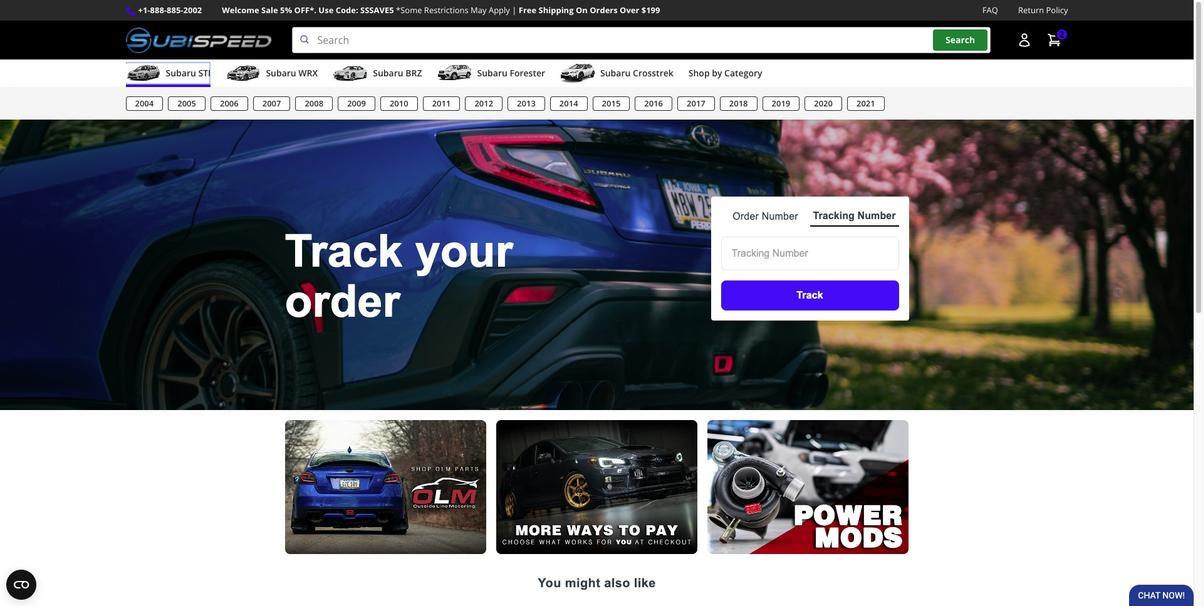 Task type: locate. For each thing, give the bounding box(es) containing it.
subaru left sti
[[166, 67, 196, 79]]

faq
[[983, 4, 998, 16]]

2017 button
[[678, 97, 715, 111]]

sti
[[198, 67, 211, 79]]

subaru wrx button
[[226, 62, 318, 87]]

|
[[512, 4, 517, 16], [302, 93, 307, 107]]

category
[[725, 67, 762, 79]]

+1-888-885-2002 link
[[138, 4, 202, 17]]

subaru crosstrek
[[600, 67, 674, 79]]

update vehicle button
[[317, 93, 381, 107]]

on
[[576, 4, 588, 16]]

subaru up 2012
[[477, 67, 508, 79]]

| right now
[[302, 93, 307, 107]]

update vehicle
[[317, 94, 381, 106]]

0 horizontal spatial shop
[[249, 94, 270, 106]]

1 vertical spatial wrx
[[216, 93, 239, 107]]

restrictions
[[424, 4, 469, 16]]

wrx up 2008
[[299, 67, 318, 79]]

2011
[[432, 98, 451, 109]]

5 subaru from the left
[[600, 67, 631, 79]]

subaru sti element
[[0, 87, 1194, 120]]

subaru up now
[[266, 67, 296, 79]]

0 vertical spatial wrx
[[299, 67, 318, 79]]

apply
[[489, 4, 510, 16]]

1 subaru from the left
[[166, 67, 196, 79]]

0 vertical spatial |
[[512, 4, 517, 16]]

sale
[[261, 4, 278, 16]]

0 horizontal spatial |
[[302, 93, 307, 107]]

0 vertical spatial shop
[[689, 67, 710, 79]]

5%
[[280, 4, 292, 16]]

2017
[[687, 98, 706, 109]]

| left free
[[512, 4, 517, 16]]

2007,
[[148, 93, 174, 107]]

2016 button
[[635, 97, 673, 111]]

subaru up 2015
[[600, 67, 631, 79]]

1 vertical spatial |
[[302, 93, 307, 107]]

2 subaru from the left
[[266, 67, 296, 79]]

*some restrictions may apply | free shipping on orders over $199
[[396, 4, 660, 16]]

by
[[712, 67, 722, 79]]

1 vertical spatial shop
[[249, 94, 270, 106]]

$199
[[642, 4, 660, 16]]

3 subaru from the left
[[373, 67, 403, 79]]

2006
[[220, 98, 239, 109]]

wrx down 'a subaru wrx thumbnail image'
[[216, 93, 239, 107]]

2013
[[517, 98, 536, 109]]

4 subaru from the left
[[477, 67, 508, 79]]

subaru forester button
[[437, 62, 545, 87]]

2018
[[729, 98, 748, 109]]

+1-
[[138, 4, 150, 16]]

a subaru forester thumbnail image image
[[437, 64, 472, 83]]

+1-888-885-2002
[[138, 4, 202, 16]]

vehicle
[[350, 94, 381, 106]]

wrx
[[299, 67, 318, 79], [216, 93, 239, 107]]

2015 button
[[593, 97, 630, 111]]

2007 button
[[253, 97, 290, 111]]

subaru inside subaru crosstrek dropdown button
[[600, 67, 631, 79]]

shop for shop by category
[[689, 67, 710, 79]]

2004
[[135, 98, 154, 109]]

subaru forester
[[477, 67, 545, 79]]

2007, subaru, wrx
[[148, 93, 239, 107]]

2 button
[[1041, 28, 1068, 53]]

return
[[1018, 4, 1044, 16]]

subaru inside subaru sti dropdown button
[[166, 67, 196, 79]]

1 horizontal spatial shop
[[689, 67, 710, 79]]

return policy
[[1018, 4, 1068, 16]]

update
[[317, 94, 348, 106]]

return policy link
[[1018, 4, 1068, 17]]

subaru
[[166, 67, 196, 79], [266, 67, 296, 79], [373, 67, 403, 79], [477, 67, 508, 79], [600, 67, 631, 79]]

2006 button
[[211, 97, 248, 111]]

shop left by at the right top of page
[[689, 67, 710, 79]]

0 horizontal spatial wrx
[[216, 93, 239, 107]]

shop
[[689, 67, 710, 79], [249, 94, 270, 106]]

search button
[[933, 30, 988, 51]]

subaru wrx
[[266, 67, 318, 79]]

now
[[272, 94, 291, 106]]

a subaru sti thumbnail image image
[[126, 64, 161, 83]]

1 horizontal spatial wrx
[[299, 67, 318, 79]]

subaru inside subaru brz dropdown button
[[373, 67, 403, 79]]

subaru for subaru crosstrek
[[600, 67, 631, 79]]

2016
[[644, 98, 663, 109]]

2019 button
[[762, 97, 800, 111]]

subaru inside subaru wrx dropdown button
[[266, 67, 296, 79]]

2012 button
[[465, 97, 503, 111]]

brz
[[406, 67, 422, 79]]

2011 button
[[423, 97, 460, 111]]

2009 button
[[338, 97, 375, 111]]

subaru inside the 'subaru forester' dropdown button
[[477, 67, 508, 79]]

shop inside dropdown button
[[689, 67, 710, 79]]

shop left now
[[249, 94, 270, 106]]

subaru left brz
[[373, 67, 403, 79]]

*some
[[396, 4, 422, 16]]

subispeed logo image
[[126, 27, 272, 53]]

shop by category
[[689, 67, 762, 79]]

free
[[519, 4, 537, 16]]



Task type: vqa. For each thing, say whether or not it's contained in the screenshot.
the bottom the "for"
no



Task type: describe. For each thing, give the bounding box(es) containing it.
subaru for subaru wrx
[[266, 67, 296, 79]]

2004 button
[[126, 97, 163, 111]]

wrx inside dropdown button
[[299, 67, 318, 79]]

a subaru brz thumbnail image image
[[333, 64, 368, 83]]

off*.
[[294, 4, 317, 16]]

forester
[[510, 67, 545, 79]]

subaru brz button
[[333, 62, 422, 87]]

use
[[319, 4, 334, 16]]

2013 button
[[508, 97, 545, 111]]

code:
[[336, 4, 358, 16]]

main element
[[0, 60, 1194, 120]]

subaru for subaru brz
[[373, 67, 403, 79]]

sssave5
[[360, 4, 394, 16]]

over
[[620, 4, 640, 16]]

888-
[[150, 4, 167, 16]]

885-
[[167, 4, 183, 16]]

shop for shop now
[[249, 94, 270, 106]]

subaru,
[[176, 93, 214, 107]]

2008
[[305, 98, 324, 109]]

2021
[[857, 98, 875, 109]]

2007
[[262, 98, 281, 109]]

search input field
[[292, 27, 991, 53]]

2020 button
[[805, 97, 842, 111]]

2005
[[178, 98, 196, 109]]

welcome
[[222, 4, 259, 16]]

faq link
[[983, 4, 998, 17]]

button image
[[1017, 33, 1032, 48]]

shop now link
[[249, 93, 291, 107]]

policy
[[1046, 4, 1068, 16]]

2005 button
[[168, 97, 206, 111]]

2018 button
[[720, 97, 757, 111]]

2014 button
[[550, 97, 588, 111]]

shipping
[[539, 4, 574, 16]]

2019
[[772, 98, 790, 109]]

2012
[[475, 98, 493, 109]]

subaru sti
[[166, 67, 211, 79]]

search
[[946, 34, 975, 46]]

1 horizontal spatial |
[[512, 4, 517, 16]]

subaru brz
[[373, 67, 422, 79]]

2014
[[560, 98, 578, 109]]

2010 button
[[380, 97, 418, 111]]

subaru for subaru sti
[[166, 67, 196, 79]]

2002
[[183, 4, 202, 16]]

2008 button
[[295, 97, 333, 111]]

orders
[[590, 4, 618, 16]]

subaru for subaru forester
[[477, 67, 508, 79]]

subaru sti button
[[126, 62, 211, 87]]

2015
[[602, 98, 621, 109]]

crosstrek
[[633, 67, 674, 79]]

2021 button
[[847, 97, 885, 111]]

subaru crosstrek button
[[560, 62, 674, 87]]

2
[[1060, 28, 1065, 40]]

2009
[[347, 98, 366, 109]]

welcome sale 5% off*. use code: sssave5
[[222, 4, 394, 16]]

a subaru wrx thumbnail image image
[[226, 64, 261, 83]]

may
[[471, 4, 487, 16]]

a subaru crosstrek thumbnail image image
[[560, 64, 595, 83]]

open widget image
[[6, 570, 36, 600]]

shop now
[[249, 94, 291, 106]]

2010
[[390, 98, 408, 109]]

shop by category button
[[689, 62, 762, 87]]

2020
[[814, 98, 833, 109]]



